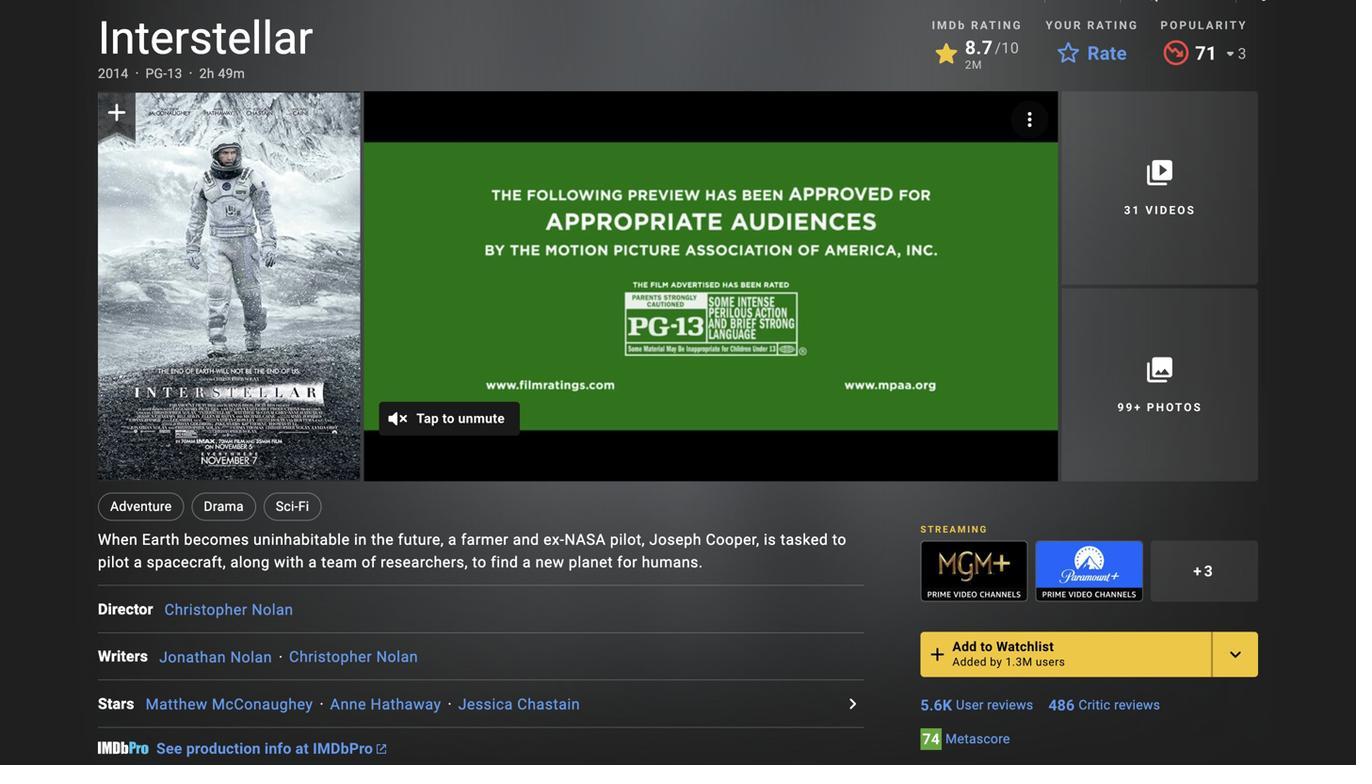 Task type: locate. For each thing, give the bounding box(es) containing it.
watch on paramount+ image
[[1037, 542, 1142, 601]]

1 vertical spatial see full cast and crew element
[[98, 646, 159, 668]]

0 vertical spatial christopher
[[164, 601, 247, 619]]

the
[[371, 531, 394, 549]]

see
[[156, 740, 182, 758]]

nolan up mcconaughey
[[230, 649, 272, 667]]

to
[[442, 411, 455, 427], [832, 531, 847, 549], [472, 554, 487, 572], [981, 639, 993, 655]]

see full cast and crew element up writers
[[98, 598, 164, 621]]

matthew mcconaughey button
[[146, 696, 313, 714]]

0 horizontal spatial reviews
[[987, 698, 1033, 713]]

see full cast and crew element
[[98, 598, 164, 621], [98, 646, 159, 668]]

nasa
[[565, 531, 606, 549]]

to right tap
[[442, 411, 455, 427]]

view all topics image
[[1136, 0, 1159, 3]]

1 vertical spatial christopher nolan
[[289, 649, 418, 667]]

a
[[448, 531, 457, 549], [134, 554, 142, 572], [308, 554, 317, 572], [523, 554, 531, 572]]

and
[[513, 531, 539, 549]]

2m
[[965, 58, 982, 72]]

reviews right user
[[987, 698, 1033, 713]]

christopher up anne
[[289, 649, 372, 667]]

1 horizontal spatial group
[[921, 541, 1028, 602]]

uninhabitable
[[253, 531, 350, 549]]

rating up rate
[[1087, 19, 1139, 32]]

2 see full cast and crew element from the top
[[98, 646, 159, 668]]

reviews right critic at right
[[1114, 698, 1160, 713]]

future,
[[398, 531, 444, 549]]

christopher nolan button up anne
[[289, 649, 418, 667]]

nolan up hathaway
[[376, 649, 418, 667]]

2 rating from the left
[[1087, 19, 1139, 32]]

74
[[922, 731, 940, 749]]

adventure
[[110, 499, 172, 515]]

see production info at imdbpro
[[156, 740, 373, 758]]

christopher nolan up jonathan nolan
[[164, 601, 294, 619]]

2h 49m
[[199, 66, 245, 81]]

rating for your rating
[[1087, 19, 1139, 32]]

matthew
[[146, 696, 208, 714]]

christopher nolan button
[[164, 601, 294, 619], [289, 649, 418, 667]]

reviews inside 5.6k user reviews
[[987, 698, 1033, 713]]

adventure button
[[98, 493, 184, 521]]

anne hathaway button
[[330, 696, 441, 714]]

1 vertical spatial christopher nolan button
[[289, 649, 418, 667]]

your
[[1046, 19, 1083, 32]]

2014
[[98, 66, 129, 81]]

planet
[[569, 554, 613, 572]]

joseph
[[649, 531, 702, 549]]

users
[[1036, 656, 1065, 669]]

christopher nolan button up jonathan nolan
[[164, 601, 294, 619]]

see full cast and crew element containing director
[[98, 598, 164, 621]]

pg-13
[[145, 66, 182, 81]]

1.3m
[[1006, 656, 1033, 669]]

to inside add to watchlist added by 1.3m users
[[981, 639, 993, 655]]

launch inline image
[[377, 745, 386, 754]]

fi
[[298, 499, 309, 515]]

1 horizontal spatial reviews
[[1114, 698, 1160, 713]]

jonathan nolan button
[[159, 649, 272, 667]]

group
[[98, 91, 360, 482], [921, 541, 1028, 602], [1036, 541, 1143, 602]]

christopher nolan up anne
[[289, 649, 418, 667]]

rating for imdb rating
[[971, 19, 1023, 32]]

when earth becomes uninhabitable in the future, a farmer and ex-nasa pilot, joseph cooper, is tasked to pilot a spacecraft, along with a team of researchers, to find a new planet for humans.
[[98, 531, 847, 572]]

see full cast and crew element containing writers
[[98, 646, 159, 668]]

99+ photos button
[[1062, 289, 1258, 482]]

1 vertical spatial christopher
[[289, 649, 372, 667]]

christopher up jonathan nolan
[[164, 601, 247, 619]]

video player application
[[364, 91, 1058, 482]]

researchers,
[[381, 554, 468, 572]]

streaming
[[921, 524, 988, 535]]

jessica chastain
[[458, 696, 580, 714]]

is
[[764, 531, 776, 549]]

1 rating from the left
[[971, 19, 1023, 32]]

to down farmer
[[472, 554, 487, 572]]

see full cast and crew element down director
[[98, 646, 159, 668]]

nolan
[[252, 601, 294, 619], [230, 649, 272, 667], [376, 649, 418, 667]]

71
[[1195, 42, 1217, 65]]

1 reviews from the left
[[987, 698, 1033, 713]]

see full cast and crew image
[[841, 693, 864, 716]]

reviews inside 486 critic reviews
[[1114, 698, 1160, 713]]

nolan down the with
[[252, 601, 294, 619]]

tap
[[417, 411, 439, 427]]

becomes
[[184, 531, 249, 549]]

+3 button
[[1151, 541, 1258, 602]]

0 vertical spatial christopher nolan button
[[164, 601, 294, 619]]

christopher for bottommost christopher nolan button
[[289, 649, 372, 667]]

0 horizontal spatial rating
[[971, 19, 1023, 32]]

486
[[1049, 697, 1075, 715]]

2014 button
[[98, 65, 129, 83]]

2 reviews from the left
[[1114, 698, 1160, 713]]

christopher nolan
[[164, 601, 294, 619], [289, 649, 418, 667]]

reviews
[[987, 698, 1033, 713], [1114, 698, 1160, 713]]

31 videos button
[[1062, 91, 1258, 285]]

to inside button
[[442, 411, 455, 427]]

add title to another list image
[[1224, 644, 1247, 666]]

8.7 / 10 2m
[[965, 37, 1019, 72]]

pilot
[[98, 554, 130, 572]]

3
[[1238, 45, 1247, 63]]

8.7
[[965, 37, 993, 59]]

+3
[[1194, 563, 1215, 580]]

49m
[[218, 66, 245, 81]]

5.6k
[[921, 697, 952, 715]]

1 horizontal spatial rating
[[1087, 19, 1139, 32]]

reviews for 5.6k
[[987, 698, 1033, 713]]

by
[[990, 656, 1002, 669]]

1 horizontal spatial christopher
[[289, 649, 372, 667]]

pg-
[[145, 66, 167, 81]]

humans.
[[642, 554, 703, 572]]

0 vertical spatial see full cast and crew element
[[98, 598, 164, 621]]

earth
[[142, 531, 180, 549]]

a right 'pilot'
[[134, 554, 142, 572]]

tap to unmute button
[[379, 402, 520, 437]]

video autoplay preference image
[[1019, 108, 1041, 131]]

add image
[[926, 644, 949, 666]]

1 see full cast and crew element from the top
[[98, 598, 164, 621]]

to up the by
[[981, 639, 993, 655]]

0 horizontal spatial christopher
[[164, 601, 247, 619]]

add to watchlist added by 1.3m users
[[953, 639, 1065, 669]]

rating
[[971, 19, 1023, 32], [1087, 19, 1139, 32]]

stars button
[[98, 693, 146, 716]]

rating up /
[[971, 19, 1023, 32]]

share on social media image
[[1247, 0, 1270, 3]]

13
[[167, 66, 182, 81]]

at
[[295, 740, 309, 758]]

2 horizontal spatial group
[[1036, 541, 1143, 602]]

volume off image
[[386, 408, 409, 431]]



Task type: describe. For each thing, give the bounding box(es) containing it.
watch on mgm+ image
[[921, 542, 1027, 601]]

to right tasked
[[832, 531, 847, 549]]

along
[[230, 554, 270, 572]]

watchlist
[[996, 639, 1054, 655]]

in
[[354, 531, 367, 549]]

31
[[1124, 204, 1141, 217]]

unmute
[[458, 411, 505, 427]]

74 metascore
[[922, 731, 1010, 749]]

nolan for bottommost christopher nolan button
[[376, 649, 418, 667]]

imdb
[[932, 19, 966, 32]]

31 videos
[[1124, 204, 1196, 217]]

sci-fi button
[[264, 493, 321, 521]]

reviews for 486
[[1114, 698, 1160, 713]]

pilot,
[[610, 531, 645, 549]]

add
[[953, 639, 977, 655]]

see production info at imdbpro button
[[156, 740, 386, 763]]

team
[[321, 554, 357, 572]]

sci-
[[276, 499, 298, 515]]

production
[[186, 740, 261, 758]]

critic
[[1079, 698, 1111, 713]]

sci-fi
[[276, 499, 309, 515]]

arrow drop down image
[[1219, 42, 1242, 65]]

0 horizontal spatial group
[[98, 91, 360, 482]]

user
[[956, 698, 984, 713]]

cooper,
[[706, 531, 760, 549]]

0 vertical spatial christopher nolan
[[164, 601, 294, 619]]

tap to unmute group
[[364, 91, 1058, 482]]

jonathan
[[159, 649, 226, 667]]

10
[[1002, 39, 1019, 57]]

with
[[274, 554, 304, 572]]

writers
[[98, 648, 148, 666]]

jessica chastain button
[[458, 696, 580, 714]]

nolan for 'jonathan nolan' button
[[230, 649, 272, 667]]

imdb rating
[[932, 19, 1023, 32]]

find
[[491, 554, 518, 572]]

interstellar
[[98, 12, 313, 65]]

tap to unmute
[[417, 411, 505, 427]]

jessica
[[458, 696, 513, 714]]

imdbpro
[[313, 740, 373, 758]]

your rating
[[1046, 19, 1139, 32]]

mcconaughey
[[212, 696, 313, 714]]

a group of explorers make use of a newly discovered wormhole to surpass the limitations on human space travel and conquer the vast distances involved in an interstellar voyage. image
[[364, 91, 1058, 482]]

info
[[265, 740, 292, 758]]

486 critic reviews
[[1049, 697, 1160, 715]]

when
[[98, 531, 138, 549]]

hathaway
[[371, 696, 441, 714]]

a right the find
[[523, 554, 531, 572]]

drama
[[204, 499, 244, 515]]

new
[[535, 554, 565, 572]]

spacecraft,
[[147, 554, 226, 572]]

99+ photos
[[1118, 401, 1203, 414]]

chastain
[[517, 696, 580, 714]]

jonathan nolan
[[159, 649, 272, 667]]

a right the with
[[308, 554, 317, 572]]

watch trailer #4 element
[[364, 91, 1058, 482]]

videos
[[1146, 204, 1196, 217]]

popularity
[[1161, 19, 1248, 32]]

drama button
[[192, 493, 256, 521]]

photos
[[1147, 401, 1203, 414]]

/
[[995, 39, 1002, 57]]

a right future,
[[448, 531, 457, 549]]

nolan for christopher nolan button to the top
[[252, 601, 294, 619]]

rate
[[1088, 42, 1127, 65]]

christopher for christopher nolan button to the top
[[164, 601, 247, 619]]

rate button
[[1046, 37, 1138, 71]]

stars
[[98, 695, 134, 713]]

matthew mcconaughey in interstellar (2014) image
[[98, 93, 360, 480]]

99+
[[1118, 401, 1142, 414]]

matthew mcconaughey
[[146, 696, 313, 714]]

pg-13 button
[[145, 65, 182, 83]]

added
[[953, 656, 987, 669]]

5.6k user reviews
[[921, 697, 1033, 715]]

anne hathaway
[[330, 696, 441, 714]]

farmer
[[461, 531, 509, 549]]

of
[[362, 554, 376, 572]]

for
[[617, 554, 638, 572]]

director
[[98, 601, 153, 619]]

ex-
[[544, 531, 565, 549]]

metascore
[[946, 732, 1010, 747]]

anne
[[330, 696, 366, 714]]



Task type: vqa. For each thing, say whether or not it's contained in the screenshot.
Matthew
yes



